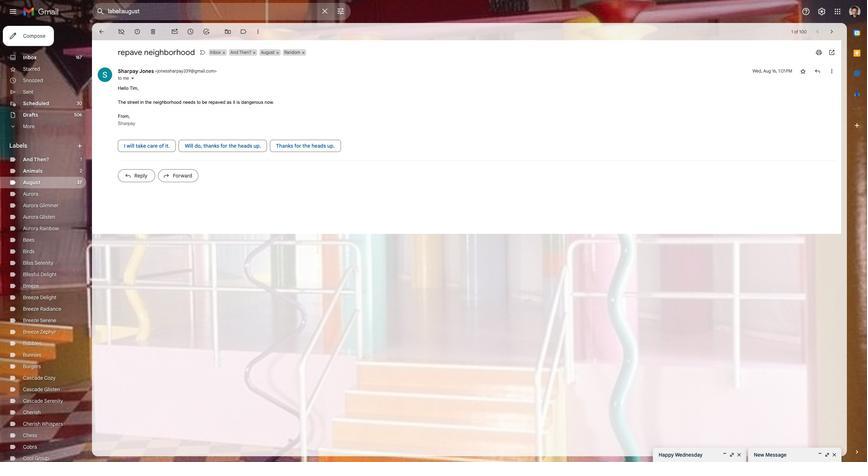 Task type: describe. For each thing, give the bounding box(es) containing it.
august link
[[23, 179, 40, 186]]

up. inside "button"
[[327, 143, 335, 149]]

and then? link
[[23, 156, 49, 163]]

clear search image
[[318, 4, 332, 18]]

happy
[[659, 452, 674, 458]]

burgers link
[[23, 363, 41, 370]]

cascade glisten
[[23, 386, 60, 393]]

cherish for cherish whispers
[[23, 421, 41, 427]]

remove label "august" image
[[118, 28, 125, 35]]

1 horizontal spatial of
[[794, 29, 798, 34]]

breeze radiance link
[[23, 306, 61, 312]]

cobra
[[23, 444, 37, 450]]

jones
[[139, 68, 154, 74]]

aurora glimmer
[[23, 202, 59, 209]]

snooze image
[[187, 28, 194, 35]]

cherish link
[[23, 409, 41, 416]]

birds link
[[23, 248, 35, 255]]

from, sharpay
[[118, 114, 135, 126]]

breeze delight link
[[23, 294, 56, 301]]

will do, thanks for the heads up. button
[[179, 140, 267, 152]]

and then? for and then? link
[[23, 156, 49, 163]]

to me
[[118, 75, 129, 81]]

cool group link
[[23, 455, 49, 462]]

wed,
[[753, 68, 763, 74]]

the inside button
[[229, 143, 237, 149]]

heads inside "button"
[[312, 143, 326, 149]]

breeze for breeze link
[[23, 283, 39, 289]]

1 horizontal spatial to
[[197, 100, 201, 105]]

0 horizontal spatial the
[[145, 100, 152, 105]]

message
[[766, 452, 787, 458]]

sent link
[[23, 89, 33, 95]]

bliss serenity link
[[23, 260, 53, 266]]

close image
[[832, 452, 837, 458]]

move to image
[[224, 28, 231, 35]]

drafts
[[23, 112, 38, 118]]

hello
[[118, 86, 129, 91]]

cascade glisten link
[[23, 386, 60, 393]]

Not starred checkbox
[[800, 68, 807, 75]]

glisten for cascade glisten
[[44, 386, 60, 393]]

it
[[233, 100, 235, 105]]

breeze for breeze radiance
[[23, 306, 39, 312]]

forward
[[173, 173, 192, 179]]

100
[[799, 29, 807, 34]]

is
[[237, 100, 240, 105]]

pop out image for happy wednesday
[[729, 452, 735, 458]]

wednesday
[[675, 452, 703, 458]]

and then? button
[[229, 49, 252, 56]]

breeze serene
[[23, 317, 56, 324]]

serenity for cascade serenity
[[44, 398, 63, 404]]

new message
[[754, 452, 787, 458]]

drafts link
[[23, 112, 38, 118]]

reply link
[[118, 169, 155, 182]]

me
[[123, 75, 129, 81]]

starred link
[[23, 66, 40, 72]]

group
[[35, 455, 49, 462]]

take
[[136, 143, 146, 149]]

cascade serenity
[[23, 398, 63, 404]]

main menu image
[[9, 7, 17, 16]]

delete image
[[150, 28, 157, 35]]

for inside button
[[221, 143, 227, 149]]

will
[[185, 143, 193, 149]]

repave
[[118, 47, 142, 57]]

blissful delight link
[[23, 271, 57, 278]]

support image
[[802, 7, 810, 16]]

gmail image
[[23, 4, 62, 19]]

aurora for aurora glisten
[[23, 214, 38, 220]]

2 sharpay from the top
[[118, 121, 135, 126]]

minimize image
[[817, 452, 823, 458]]

cobra link
[[23, 444, 37, 450]]

compose button
[[3, 26, 54, 46]]

random button
[[283, 49, 301, 56]]

breeze radiance
[[23, 306, 61, 312]]

16,
[[772, 68, 777, 74]]

i will take care of it.
[[124, 143, 170, 149]]

happy wednesday
[[659, 452, 703, 458]]

up. inside button
[[254, 143, 261, 149]]

the
[[118, 100, 126, 105]]

wed, aug 16, 1:01 pm
[[753, 68, 792, 74]]

1:01 pm
[[779, 68, 792, 74]]

it.
[[165, 143, 170, 149]]

i
[[124, 143, 125, 149]]

then? for the and then? 'button' at the left of page
[[239, 50, 251, 55]]

more image
[[254, 28, 262, 35]]

more
[[23, 123, 35, 130]]

the street in the neighborhood needs to be repaved as it is dangerous now.
[[118, 100, 274, 105]]

new
[[754, 452, 764, 458]]

forward link
[[158, 169, 198, 182]]

delight for blissful delight
[[41, 271, 57, 278]]

serene
[[40, 317, 56, 324]]

august for august button
[[261, 50, 275, 55]]

then? for and then? link
[[34, 156, 49, 163]]

cool
[[23, 455, 33, 462]]

in
[[140, 100, 144, 105]]

heads inside button
[[238, 143, 252, 149]]

and for and then? link
[[23, 156, 33, 163]]

aurora for aurora link
[[23, 191, 38, 197]]

0 vertical spatial neighborhood
[[144, 47, 195, 57]]

will
[[127, 143, 134, 149]]

more button
[[0, 121, 86, 132]]

august button
[[259, 49, 275, 56]]

Search mail text field
[[108, 8, 316, 15]]

thanks for the heads up.
[[276, 143, 335, 149]]

for inside "button"
[[294, 143, 301, 149]]

bees link
[[23, 237, 34, 243]]

cozy
[[44, 375, 56, 381]]

inbox for the inbox link
[[23, 54, 37, 61]]

cherish whispers link
[[23, 421, 63, 427]]

inbox for the "inbox" button
[[210, 50, 221, 55]]

birds
[[23, 248, 35, 255]]



Task type: locate. For each thing, give the bounding box(es) containing it.
labels
[[9, 142, 27, 150]]

1 vertical spatial august
[[23, 179, 40, 186]]

cascade serenity link
[[23, 398, 63, 404]]

0 horizontal spatial 1
[[80, 157, 82, 162]]

0 vertical spatial glisten
[[39, 214, 55, 220]]

i will take care of it. button
[[118, 140, 176, 152]]

0 horizontal spatial heads
[[238, 143, 252, 149]]

pop out image right minimize icon
[[824, 452, 830, 458]]

1 horizontal spatial then?
[[239, 50, 251, 55]]

0 vertical spatial 1
[[792, 29, 793, 34]]

None search field
[[92, 3, 351, 20]]

jonessharpay339@gmail.com
[[157, 68, 215, 74]]

0 vertical spatial sharpay
[[118, 68, 138, 74]]

1 vertical spatial of
[[159, 143, 164, 149]]

<
[[155, 68, 157, 74]]

of
[[794, 29, 798, 34], [159, 143, 164, 149]]

0 horizontal spatial and then?
[[23, 156, 49, 163]]

cascade for cascade cozy
[[23, 375, 43, 381]]

>
[[215, 68, 217, 74]]

1 vertical spatial delight
[[40, 294, 56, 301]]

cascade down cascade cozy
[[23, 386, 43, 393]]

repave neighborhood
[[118, 47, 195, 57]]

and then? up animals
[[23, 156, 49, 163]]

1 horizontal spatial and then?
[[231, 50, 251, 55]]

serenity down cascade glisten link
[[44, 398, 63, 404]]

reply
[[134, 173, 147, 179]]

close image
[[736, 452, 742, 458]]

3 aurora from the top
[[23, 214, 38, 220]]

scheduled link
[[23, 100, 49, 107]]

0 vertical spatial then?
[[239, 50, 251, 55]]

pop out image for new message
[[824, 452, 830, 458]]

1 cascade from the top
[[23, 375, 43, 381]]

1 aurora from the top
[[23, 191, 38, 197]]

and up animals link at the left top of page
[[23, 156, 33, 163]]

0 horizontal spatial pop out image
[[729, 452, 735, 458]]

and right the "inbox" button
[[231, 50, 238, 55]]

5 breeze from the top
[[23, 329, 39, 335]]

to left me
[[118, 75, 122, 81]]

2 cherish from the top
[[23, 421, 41, 427]]

cascade
[[23, 375, 43, 381], [23, 386, 43, 393], [23, 398, 43, 404]]

as
[[227, 100, 232, 105]]

advanced search options image
[[334, 4, 348, 18]]

and then? down labels icon
[[231, 50, 251, 55]]

add to tasks image
[[203, 28, 210, 35]]

1 cherish from the top
[[23, 409, 41, 416]]

1 of 100
[[792, 29, 807, 34]]

breeze zephyr link
[[23, 329, 56, 335]]

then? inside the labels navigation
[[34, 156, 49, 163]]

needs
[[183, 100, 196, 105]]

tab list
[[847, 23, 867, 436]]

0 horizontal spatial to
[[118, 75, 122, 81]]

506
[[74, 112, 82, 118]]

aurora for aurora glimmer
[[23, 202, 38, 209]]

up.
[[254, 143, 261, 149], [327, 143, 335, 149]]

breeze for breeze delight
[[23, 294, 39, 301]]

snoozed
[[23, 77, 43, 84]]

back to "august" image
[[98, 28, 105, 35]]

0 vertical spatial to
[[118, 75, 122, 81]]

street
[[127, 100, 139, 105]]

aurora down aurora glimmer link
[[23, 214, 38, 220]]

3 breeze from the top
[[23, 306, 39, 312]]

blissful delight
[[23, 271, 57, 278]]

hello tim,
[[118, 86, 140, 91]]

pop out image left close image
[[729, 452, 735, 458]]

cascade down the burgers
[[23, 375, 43, 381]]

0 horizontal spatial up.
[[254, 143, 261, 149]]

sharpay
[[118, 68, 138, 74], [118, 121, 135, 126]]

1 horizontal spatial up.
[[327, 143, 335, 149]]

cherish down the cherish link
[[23, 421, 41, 427]]

1 for from the left
[[221, 143, 227, 149]]

1 vertical spatial cherish
[[23, 421, 41, 427]]

animals
[[23, 168, 42, 174]]

aurora down aurora link
[[23, 202, 38, 209]]

aurora glimmer link
[[23, 202, 59, 209]]

do,
[[195, 143, 202, 149]]

settings image
[[818, 7, 826, 16]]

whispers
[[42, 421, 63, 427]]

of inside button
[[159, 143, 164, 149]]

1 vertical spatial and then?
[[23, 156, 49, 163]]

and
[[231, 50, 238, 55], [23, 156, 33, 163]]

0 horizontal spatial for
[[221, 143, 227, 149]]

inbox link
[[23, 54, 37, 61]]

1 horizontal spatial inbox
[[210, 50, 221, 55]]

chess link
[[23, 432, 37, 439]]

bliss
[[23, 260, 33, 266]]

aurora rainbow
[[23, 225, 59, 232]]

show details image
[[130, 76, 135, 81]]

from,
[[118, 114, 130, 119]]

2 for from the left
[[294, 143, 301, 149]]

and inside 'button'
[[231, 50, 238, 55]]

0 vertical spatial cascade
[[23, 375, 43, 381]]

4 aurora from the top
[[23, 225, 38, 232]]

1 sharpay from the top
[[118, 68, 138, 74]]

of left 100
[[794, 29, 798, 34]]

1 for 1
[[80, 157, 82, 162]]

cherish up cherish whispers
[[23, 409, 41, 416]]

delight for breeze delight
[[40, 294, 56, 301]]

2 aurora from the top
[[23, 202, 38, 209]]

now.
[[265, 100, 274, 105]]

1 heads from the left
[[238, 143, 252, 149]]

thanks for the heads up. button
[[270, 140, 341, 152]]

of left it.
[[159, 143, 164, 149]]

burgers
[[23, 363, 41, 370]]

1 vertical spatial then?
[[34, 156, 49, 163]]

1 horizontal spatial pop out image
[[824, 452, 830, 458]]

glisten down cozy
[[44, 386, 60, 393]]

aurora up bees link
[[23, 225, 38, 232]]

1 horizontal spatial the
[[229, 143, 237, 149]]

care
[[147, 143, 158, 149]]

1 for 1 of 100
[[792, 29, 793, 34]]

0 vertical spatial and
[[231, 50, 238, 55]]

labels navigation
[[0, 23, 92, 462]]

serenity for bliss serenity
[[35, 260, 53, 266]]

cascade for cascade glisten
[[23, 386, 43, 393]]

breeze down blissful at left
[[23, 283, 39, 289]]

sharpay jones < jonessharpay339@gmail.com >
[[118, 68, 217, 74]]

sharpay up me
[[118, 68, 138, 74]]

delight
[[41, 271, 57, 278], [40, 294, 56, 301]]

1
[[792, 29, 793, 34], [80, 157, 82, 162]]

aurora glisten
[[23, 214, 55, 220]]

delight down bliss serenity
[[41, 271, 57, 278]]

breeze link
[[23, 283, 39, 289]]

then? down labels heading
[[34, 156, 49, 163]]

2 up. from the left
[[327, 143, 335, 149]]

then? inside 'button'
[[239, 50, 251, 55]]

1 horizontal spatial 1
[[792, 29, 793, 34]]

aug
[[763, 68, 771, 74]]

to left be
[[197, 100, 201, 105]]

bubbles
[[23, 340, 41, 347]]

0 vertical spatial serenity
[[35, 260, 53, 266]]

1 vertical spatial to
[[197, 100, 201, 105]]

pop out image
[[729, 452, 735, 458], [824, 452, 830, 458]]

inbox inside the "inbox" button
[[210, 50, 221, 55]]

glisten
[[39, 214, 55, 220], [44, 386, 60, 393]]

0 horizontal spatial and
[[23, 156, 33, 163]]

1 up 2
[[80, 157, 82, 162]]

1 breeze from the top
[[23, 283, 39, 289]]

bunnies
[[23, 352, 41, 358]]

cascade cozy
[[23, 375, 56, 381]]

cherish for the cherish link
[[23, 409, 41, 416]]

1 up. from the left
[[254, 143, 261, 149]]

0 horizontal spatial inbox
[[23, 54, 37, 61]]

breeze up bubbles link
[[23, 329, 39, 335]]

2 heads from the left
[[312, 143, 326, 149]]

1 vertical spatial and
[[23, 156, 33, 163]]

repaved
[[209, 100, 225, 105]]

1 horizontal spatial heads
[[312, 143, 326, 149]]

neighborhood left needs on the left of the page
[[153, 100, 182, 105]]

0 horizontal spatial august
[[23, 179, 40, 186]]

1 vertical spatial 1
[[80, 157, 82, 162]]

inbox up >
[[210, 50, 221, 55]]

167
[[76, 55, 82, 60]]

animals link
[[23, 168, 42, 174]]

for
[[221, 143, 227, 149], [294, 143, 301, 149]]

breeze up 'breeze serene' link in the bottom left of the page
[[23, 306, 39, 312]]

2 horizontal spatial the
[[302, 143, 310, 149]]

neighborhood up sharpay jones < jonessharpay339@gmail.com > on the top left of page
[[144, 47, 195, 57]]

2
[[80, 168, 82, 174]]

thanks
[[276, 143, 293, 149]]

4 breeze from the top
[[23, 317, 39, 324]]

aurora rainbow link
[[23, 225, 59, 232]]

and for the and then? 'button' at the left of page
[[231, 50, 238, 55]]

not starred image
[[800, 68, 807, 75]]

thanks
[[203, 143, 219, 149]]

breeze for breeze zephyr
[[23, 329, 39, 335]]

1 horizontal spatial for
[[294, 143, 301, 149]]

1 inside the labels navigation
[[80, 157, 82, 162]]

glisten for aurora glisten
[[39, 214, 55, 220]]

1 vertical spatial sharpay
[[118, 121, 135, 126]]

cherish
[[23, 409, 41, 416], [23, 421, 41, 427]]

1 left 100
[[792, 29, 793, 34]]

the inside "button"
[[302, 143, 310, 149]]

minimize image
[[722, 452, 728, 458]]

delight up radiance
[[40, 294, 56, 301]]

1 pop out image from the left
[[729, 452, 735, 458]]

and then? inside 'button'
[[231, 50, 251, 55]]

cascade cozy link
[[23, 375, 56, 381]]

0 vertical spatial delight
[[41, 271, 57, 278]]

2 cascade from the top
[[23, 386, 43, 393]]

bliss serenity
[[23, 260, 53, 266]]

august inside august button
[[261, 50, 275, 55]]

1 horizontal spatial and
[[231, 50, 238, 55]]

zephyr
[[40, 329, 56, 335]]

cool group
[[23, 455, 49, 462]]

sharpay jones cell
[[118, 68, 217, 74]]

0 vertical spatial and then?
[[231, 50, 251, 55]]

then?
[[239, 50, 251, 55], [34, 156, 49, 163]]

labels heading
[[9, 142, 76, 150]]

37
[[77, 180, 82, 185]]

tim,
[[130, 86, 139, 91]]

serenity up blissful delight link
[[35, 260, 53, 266]]

will do, thanks for the heads up.
[[185, 143, 261, 149]]

then? down labels icon
[[239, 50, 251, 55]]

aurora for aurora rainbow
[[23, 225, 38, 232]]

and then? inside the labels navigation
[[23, 156, 49, 163]]

inbox up starred link
[[23, 54, 37, 61]]

serenity
[[35, 260, 53, 266], [44, 398, 63, 404]]

august down more icon
[[261, 50, 275, 55]]

heads
[[238, 143, 252, 149], [312, 143, 326, 149]]

1 horizontal spatial august
[[261, 50, 275, 55]]

cascade up the cherish link
[[23, 398, 43, 404]]

breeze up 'breeze zephyr' link
[[23, 317, 39, 324]]

glimmer
[[39, 202, 59, 209]]

1 vertical spatial glisten
[[44, 386, 60, 393]]

breeze for breeze serene
[[23, 317, 39, 324]]

labels image
[[240, 28, 247, 35]]

breeze delight
[[23, 294, 56, 301]]

snoozed link
[[23, 77, 43, 84]]

search mail image
[[94, 5, 107, 18]]

cherish whispers
[[23, 421, 63, 427]]

aurora down august link
[[23, 191, 38, 197]]

older image
[[828, 28, 836, 35]]

wed, aug 16, 1:01 pm cell
[[753, 68, 792, 75]]

1 vertical spatial serenity
[[44, 398, 63, 404]]

0 vertical spatial cherish
[[23, 409, 41, 416]]

inbox inside the labels navigation
[[23, 54, 37, 61]]

august up aurora link
[[23, 179, 40, 186]]

breeze
[[23, 283, 39, 289], [23, 294, 39, 301], [23, 306, 39, 312], [23, 317, 39, 324], [23, 329, 39, 335]]

cascade for cascade serenity
[[23, 398, 43, 404]]

and then? for the and then? 'button' at the left of page
[[231, 50, 251, 55]]

2 vertical spatial cascade
[[23, 398, 43, 404]]

sharpay down from, on the top
[[118, 121, 135, 126]]

0 horizontal spatial of
[[159, 143, 164, 149]]

glisten down glimmer
[[39, 214, 55, 220]]

report spam image
[[134, 28, 141, 35]]

to
[[118, 75, 122, 81], [197, 100, 201, 105]]

0 horizontal spatial then?
[[34, 156, 49, 163]]

1 vertical spatial cascade
[[23, 386, 43, 393]]

0 vertical spatial of
[[794, 29, 798, 34]]

august for august link
[[23, 179, 40, 186]]

30
[[77, 101, 82, 106]]

0 vertical spatial august
[[261, 50, 275, 55]]

august inside the labels navigation
[[23, 179, 40, 186]]

2 pop out image from the left
[[824, 452, 830, 458]]

dangerous
[[241, 100, 263, 105]]

and inside the labels navigation
[[23, 156, 33, 163]]

2 breeze from the top
[[23, 294, 39, 301]]

3 cascade from the top
[[23, 398, 43, 404]]

1 vertical spatial neighborhood
[[153, 100, 182, 105]]

breeze down breeze link
[[23, 294, 39, 301]]



Task type: vqa. For each thing, say whether or not it's contained in the screenshot.
oct
no



